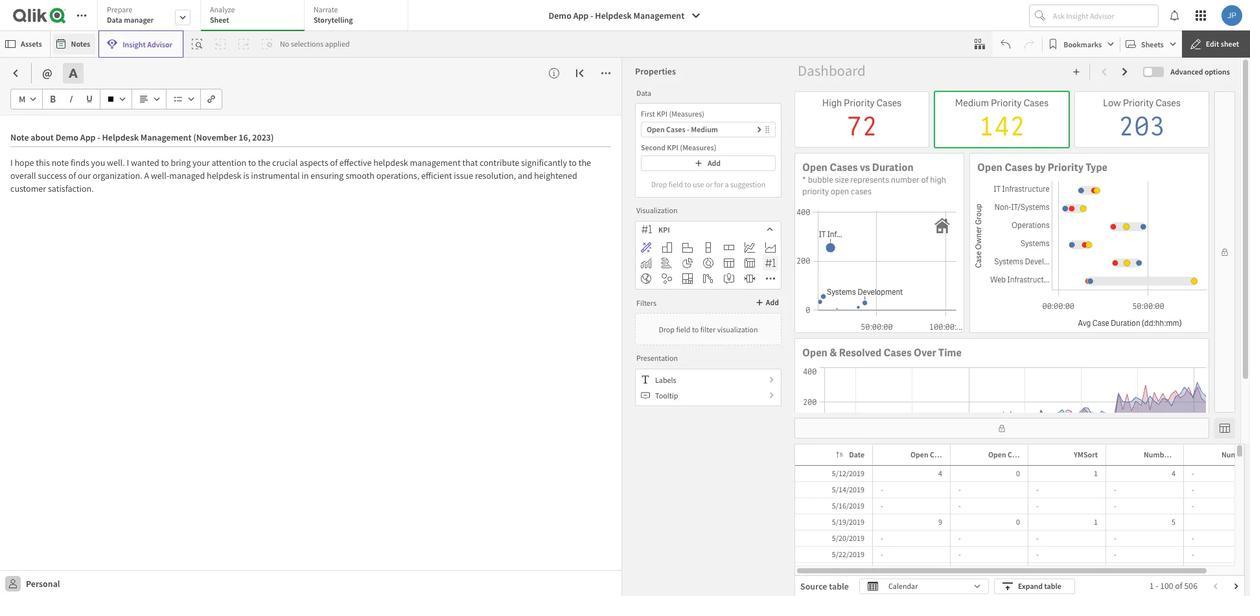 Task type: describe. For each thing, give the bounding box(es) containing it.
waterfall chart image
[[704, 274, 714, 284]]

2 4 from the left
[[1173, 469, 1176, 479]]

application containing 72
[[0, 0, 1251, 597]]

options
[[1206, 67, 1231, 77]]

data inside prepare data manager
[[107, 15, 122, 25]]

add button for filters
[[753, 295, 782, 311]]

calendar
[[889, 582, 918, 591]]

manager
[[124, 15, 154, 25]]

hide source table viewer image
[[1220, 423, 1231, 434]]

pie chart image
[[683, 258, 693, 268]]

vertical combo chart image
[[641, 258, 652, 268]]

note
[[52, 157, 69, 169]]

drop for drop field to filter visualization
[[659, 325, 675, 334]]

5/14/2019
[[833, 485, 865, 495]]

is
[[243, 170, 249, 182]]

prepare data manager
[[107, 5, 154, 25]]

open for open cases - medium
[[647, 125, 665, 134]]

vertical grouped bar chart image
[[662, 243, 672, 253]]

represents
[[851, 175, 890, 186]]

cases inside open cases vs duration * bubble size represents number of high priority open cases
[[830, 161, 858, 175]]

box plot image
[[745, 274, 755, 284]]

open cases - medium
[[647, 125, 719, 134]]

prepare
[[107, 5, 133, 14]]

142
[[979, 110, 1026, 143]]

open
[[831, 186, 850, 197]]

tooltip button
[[636, 388, 781, 403]]

underline image
[[86, 95, 93, 103]]

Note title text field
[[10, 126, 612, 147]]

heightened
[[534, 170, 578, 182]]

date button
[[833, 447, 870, 463]]

kpi inside button
[[659, 225, 670, 234]]

next sheet: performance image
[[1121, 67, 1131, 77]]

low priority cases 203
[[1104, 97, 1182, 143]]

open cases
[[911, 450, 950, 460]]

no selections applied
[[280, 39, 350, 49]]

undo image
[[1001, 39, 1012, 49]]

assets button
[[3, 34, 47, 54]]

of left the our
[[68, 170, 76, 182]]

details image
[[549, 68, 560, 78]]

medium inside button
[[691, 125, 719, 134]]

go to the previous page image
[[1213, 583, 1220, 591]]

insert link image
[[208, 95, 215, 103]]

0 for 9
[[1017, 517, 1021, 527]]

management
[[410, 157, 461, 169]]

map image
[[641, 274, 652, 284]]

create new sheet image
[[1073, 68, 1081, 76]]

source table
[[801, 581, 850, 593]]

1 4 from the left
[[939, 469, 943, 479]]

nl insights image
[[724, 274, 735, 284]]

collapse image
[[575, 68, 586, 78]]

number of new cases
[[1145, 450, 1217, 460]]

success
[[38, 170, 67, 182]]

and
[[518, 170, 533, 182]]

resolved
[[840, 347, 882, 360]]

5/20/2019
[[833, 534, 865, 543]]

applied
[[325, 39, 350, 49]]

this
[[36, 157, 50, 169]]

of inside open cases vs duration * bubble size represents number of high priority open cases
[[922, 175, 929, 186]]

issue
[[454, 170, 473, 182]]

1 for 4
[[1095, 469, 1099, 479]]

you
[[91, 157, 105, 169]]

of inside button
[[1173, 450, 1180, 460]]

donut chart image
[[704, 258, 714, 268]]

showing 101 rows and 6 columns. use arrow keys to navigate in table cells and tab to move to pagination controls. for the full range of keyboard navigation, see the documentation. element
[[796, 445, 1251, 597]]

1 horizontal spatial click to unlock sheet layout image
[[1222, 248, 1230, 256]]

kpi image
[[766, 258, 776, 268]]

cases
[[851, 186, 872, 197]]

finds
[[71, 157, 89, 169]]

operations,
[[377, 170, 420, 182]]

hope
[[15, 157, 34, 169]]

requests
[[1035, 450, 1065, 460]]

attention
[[212, 157, 247, 169]]

type
[[1086, 161, 1108, 175]]

ensuring
[[311, 170, 344, 182]]

well.
[[107, 157, 125, 169]]

0 vertical spatial add
[[708, 158, 721, 168]]

2 i from the left
[[127, 157, 129, 169]]

date
[[850, 450, 865, 460]]

Note Body text field
[[10, 147, 612, 486]]

notes
[[71, 39, 90, 49]]

treemap image
[[683, 274, 693, 284]]

open for open cases vs duration * bubble size represents number of high priority open cases
[[803, 161, 828, 175]]

cases inside high priority cases 72
[[877, 97, 902, 110]]

priority
[[803, 186, 830, 197]]

edit
[[1207, 39, 1220, 49]]

high
[[823, 97, 842, 110]]

low
[[1104, 97, 1122, 110]]

add button for second kpi (measures)
[[641, 156, 776, 171]]

to left use
[[685, 179, 692, 189]]

our
[[78, 170, 91, 182]]

analyze sheet
[[210, 5, 235, 25]]

i hope this note finds you well. i wanted to bring your attention to the crucial aspects of effective helpdesk management that contribute significantly to the overall success of our organization. a well-managed helpdesk is instrumental in ensuring smooth operations, efficient issue resolution, and heightened customer satisfaction.
[[10, 157, 593, 195]]

back image
[[10, 68, 21, 78]]

a
[[725, 179, 729, 189]]

selections tool image
[[976, 39, 986, 49]]

- inside button
[[687, 125, 690, 134]]

smooth
[[346, 170, 375, 182]]

notes button
[[53, 34, 95, 54]]

kpi for second
[[668, 143, 679, 152]]

advisor
[[147, 39, 173, 49]]

sheets
[[1142, 39, 1165, 49]]

number button
[[1206, 447, 1251, 463]]

properties
[[636, 65, 676, 77]]

1 vertical spatial helpdesk
[[207, 170, 242, 182]]

kpi for first
[[657, 109, 668, 119]]

m
[[19, 93, 26, 105]]

organization.
[[93, 170, 142, 182]]

pivot table image
[[745, 258, 755, 268]]

dashboard button
[[795, 60, 870, 81]]

line chart image
[[745, 243, 755, 253]]

vs
[[860, 161, 871, 175]]

demo
[[549, 10, 572, 21]]

1 vertical spatial data
[[637, 88, 652, 98]]

open cases by priority type
[[978, 161, 1108, 175]]

more image
[[766, 274, 776, 284]]

filters
[[637, 298, 657, 308]]

presentation
[[637, 353, 678, 363]]

open change requests
[[989, 450, 1065, 460]]

overall
[[10, 170, 36, 182]]

calendar button
[[860, 579, 990, 595]]

change
[[1008, 450, 1034, 460]]

new
[[1182, 450, 1197, 460]]

cases inside low priority cases 203
[[1156, 97, 1182, 110]]

your
[[193, 157, 210, 169]]

number for number 
[[1222, 450, 1250, 460]]

advanced
[[1171, 67, 1204, 77]]



Task type: vqa. For each thing, say whether or not it's contained in the screenshot.
the topmost 0
yes



Task type: locate. For each thing, give the bounding box(es) containing it.
james peterson image
[[1222, 5, 1243, 26]]

table right expand
[[1045, 582, 1062, 591]]

open for open change requests
[[989, 450, 1007, 460]]

203
[[1119, 110, 1166, 143]]

1 horizontal spatial 4
[[1173, 469, 1176, 479]]

drop up visualization
[[652, 179, 668, 189]]

open up 'priority'
[[803, 161, 828, 175]]

personal
[[26, 578, 60, 590]]

bring
[[171, 157, 191, 169]]

drop field to filter visualization
[[659, 325, 758, 334]]

helpdesk down attention
[[207, 170, 242, 182]]

0 vertical spatial data
[[107, 15, 122, 25]]

(measures) for first kpi (measures)
[[670, 109, 705, 119]]

0 for 4
[[1017, 469, 1021, 479]]

crucial
[[272, 157, 298, 169]]

0 horizontal spatial helpdesk
[[207, 170, 242, 182]]

expand
[[1019, 582, 1043, 591]]

5/22/2019
[[833, 550, 865, 560]]

the up the instrumental
[[258, 157, 271, 169]]

number for number of new cases
[[1145, 450, 1172, 460]]

demo app - helpdesk management
[[549, 10, 685, 21]]

kpi up vertical grouped bar chart image in the top of the page
[[659, 225, 670, 234]]

insight advisor
[[123, 39, 173, 49]]

medium up second kpi (measures)
[[691, 125, 719, 134]]

number left new
[[1145, 450, 1172, 460]]

1 vertical spatial medium
[[691, 125, 719, 134]]

number down the hide source table viewer image
[[1222, 450, 1250, 460]]

efficient
[[421, 170, 452, 182]]

1 horizontal spatial number
[[1222, 450, 1250, 460]]

drop
[[652, 179, 668, 189], [659, 325, 675, 334]]

1 number from the left
[[1145, 450, 1172, 460]]

table right source
[[830, 581, 850, 593]]

cases inside medium priority cases 142
[[1024, 97, 1049, 110]]

0 vertical spatial drop
[[652, 179, 668, 189]]

priority right high
[[844, 97, 875, 110]]

managed
[[169, 170, 205, 182]]

priority for 203
[[1124, 97, 1155, 110]]

drop for drop field to use or for a suggestion
[[652, 179, 668, 189]]

0 vertical spatial medium
[[956, 97, 990, 110]]

i right well.
[[127, 157, 129, 169]]

0 vertical spatial add button
[[641, 156, 776, 171]]

medium
[[956, 97, 990, 110], [691, 125, 719, 134]]

4 down number of new cases button
[[1173, 469, 1176, 479]]

1 horizontal spatial medium
[[956, 97, 990, 110]]

vertical stacked bar chart image
[[704, 243, 714, 253]]

bold image
[[49, 95, 57, 103]]

add down more icon
[[766, 298, 779, 307]]

bubble
[[808, 175, 834, 186]]

data
[[107, 15, 122, 25], [637, 88, 652, 98]]

open inside open cases vs duration * bubble size represents number of high priority open cases
[[803, 161, 828, 175]]

&
[[830, 347, 838, 360]]

over
[[914, 347, 937, 360]]

0 horizontal spatial the
[[258, 157, 271, 169]]

medium inside medium priority cases 142
[[956, 97, 990, 110]]

sheet
[[210, 15, 229, 25]]

of left new
[[1173, 450, 1180, 460]]

to left filter
[[693, 325, 699, 334]]

1 horizontal spatial helpdesk
[[374, 157, 408, 169]]

0 vertical spatial kpi
[[657, 109, 668, 119]]

toggle formatting element
[[63, 63, 89, 84]]

0 horizontal spatial data
[[107, 15, 122, 25]]

a
[[144, 170, 149, 182]]

narrate
[[314, 5, 338, 14]]

edit sheet
[[1207, 39, 1240, 49]]

1 i from the left
[[10, 157, 13, 169]]

app
[[574, 10, 589, 21]]

advanced options
[[1171, 67, 1231, 77]]

0 vertical spatial field
[[669, 179, 683, 189]]

resolution,
[[475, 170, 516, 182]]

insight advisor button
[[99, 30, 184, 58]]

no
[[280, 39, 289, 49]]

priority inside low priority cases 203
[[1124, 97, 1155, 110]]

1 vertical spatial add button
[[753, 295, 782, 311]]

area line chart image
[[766, 243, 776, 253]]

instrumental
[[251, 170, 300, 182]]

priority for 142
[[992, 97, 1022, 110]]

add button down more icon
[[753, 295, 782, 311]]

1 vertical spatial 1
[[1095, 517, 1099, 527]]

priority for 72
[[844, 97, 875, 110]]

priority
[[844, 97, 875, 110], [992, 97, 1022, 110], [1124, 97, 1155, 110], [1049, 161, 1084, 175]]

aspects
[[300, 157, 328, 169]]

- inside button
[[591, 10, 594, 21]]

number of new cases button
[[1128, 447, 1217, 463]]

helpdesk up 'operations,'
[[374, 157, 408, 169]]

0 horizontal spatial add
[[708, 158, 721, 168]]

horizontal stacked bar chart image
[[724, 243, 735, 253]]

0 vertical spatial 0
[[1017, 469, 1021, 479]]

field left use
[[669, 179, 683, 189]]

drop up presentation
[[659, 325, 675, 334]]

0 horizontal spatial 4
[[939, 469, 943, 479]]

4 down open cases
[[939, 469, 943, 479]]

open left change
[[989, 450, 1007, 460]]

narrate storytelling
[[314, 5, 353, 25]]

0 vertical spatial (measures)
[[670, 109, 705, 119]]

cases
[[877, 97, 902, 110], [1024, 97, 1049, 110], [1156, 97, 1182, 110], [667, 125, 686, 134], [830, 161, 858, 175], [1005, 161, 1033, 175], [884, 347, 912, 360], [931, 450, 950, 460], [1198, 450, 1217, 460]]

(measures) for second kpi (measures)
[[680, 143, 717, 152]]

1 horizontal spatial table
[[1045, 582, 1062, 591]]

kpi right first
[[657, 109, 668, 119]]

field
[[669, 179, 683, 189], [677, 325, 691, 334]]

5/19/2019
[[833, 517, 865, 527]]

customer
[[10, 183, 46, 195]]

high priority cases 72
[[823, 97, 902, 143]]

or
[[706, 179, 713, 189]]

1 the from the left
[[258, 157, 271, 169]]

scatter plot image
[[662, 274, 672, 284]]

1 horizontal spatial data
[[637, 88, 652, 98]]

medium down selections tool image
[[956, 97, 990, 110]]

priority right low
[[1124, 97, 1155, 110]]

2 vertical spatial kpi
[[659, 225, 670, 234]]

to up is
[[248, 157, 256, 169]]

1 for 5
[[1095, 517, 1099, 527]]

Ask Insight Advisor text field
[[1051, 5, 1159, 26]]

to up heightened
[[569, 157, 577, 169]]

add button
[[641, 156, 776, 171], [753, 295, 782, 311]]

sheet
[[1222, 39, 1240, 49]]

0 vertical spatial click to unlock sheet layout image
[[1222, 248, 1230, 256]]

edit sheet button
[[1183, 30, 1251, 58]]

add up for on the right top
[[708, 158, 721, 168]]

italic image
[[67, 95, 75, 103]]

helpdesk
[[374, 157, 408, 169], [207, 170, 242, 182]]

1 0 from the top
[[1017, 469, 1021, 479]]

table for expand table
[[1045, 582, 1062, 591]]

number 
[[1222, 450, 1251, 460]]

table image
[[724, 258, 735, 268]]

dashboard
[[798, 61, 866, 80]]

field for use
[[669, 179, 683, 189]]

table for source table
[[830, 581, 850, 593]]

1 horizontal spatial i
[[127, 157, 129, 169]]

medium priority cases 142
[[956, 97, 1049, 143]]

1 vertical spatial 0
[[1017, 517, 1021, 527]]

1 vertical spatial (measures)
[[680, 143, 717, 152]]

autochart image
[[641, 243, 652, 253]]

ymsort
[[1075, 450, 1099, 460]]

2 vertical spatial 1
[[1150, 581, 1155, 592]]

1 vertical spatial add
[[766, 298, 779, 307]]

9
[[939, 517, 943, 527]]

filter
[[701, 325, 716, 334]]

2 number from the left
[[1222, 450, 1250, 460]]

of right 100
[[1176, 581, 1183, 592]]

visualization
[[718, 325, 758, 334]]

smart search image
[[192, 39, 202, 49]]

(measures)
[[670, 109, 705, 119], [680, 143, 717, 152]]

of left "high"
[[922, 175, 929, 186]]

the right significantly
[[579, 157, 591, 169]]

ymsort button
[[1058, 447, 1104, 463]]

open down first
[[647, 125, 665, 134]]

effective
[[340, 157, 372, 169]]

5/12/2019
[[833, 469, 865, 479]]

1 vertical spatial click to unlock sheet layout image
[[999, 425, 1006, 433]]

(measures) down open cases - medium button
[[680, 143, 717, 152]]

contribute
[[480, 157, 520, 169]]

open down 142
[[978, 161, 1003, 175]]

1 vertical spatial field
[[677, 325, 691, 334]]

of up the ensuring
[[330, 157, 338, 169]]

2 0 from the top
[[1017, 517, 1021, 527]]

tab list containing prepare
[[97, 0, 413, 32]]

click to unlock sheet layout image
[[1222, 248, 1230, 256], [999, 425, 1006, 433]]

well-
[[151, 170, 169, 182]]

priority inside high priority cases 72
[[844, 97, 875, 110]]

field for filter
[[677, 325, 691, 334]]

number inside button
[[1145, 450, 1172, 460]]

0 horizontal spatial medium
[[691, 125, 719, 134]]

0 horizontal spatial table
[[830, 581, 850, 593]]

@
[[42, 65, 52, 80]]

1 horizontal spatial the
[[579, 157, 591, 169]]

labels button
[[636, 372, 781, 388]]

@ button
[[37, 63, 58, 84]]

sheets button
[[1124, 34, 1180, 54]]

0 horizontal spatial click to unlock sheet layout image
[[999, 425, 1006, 433]]

field left filter
[[677, 325, 691, 334]]

data down prepare
[[107, 15, 122, 25]]

open left &
[[803, 347, 828, 360]]

priority inside medium priority cases 142
[[992, 97, 1022, 110]]

high
[[931, 175, 947, 186]]

priority right by
[[1049, 161, 1084, 175]]

wanted
[[131, 157, 159, 169]]

toggle formatting image
[[68, 68, 78, 78]]

number inside button
[[1222, 450, 1250, 460]]

0 horizontal spatial number
[[1145, 450, 1172, 460]]

1 vertical spatial kpi
[[668, 143, 679, 152]]

go to the next page image
[[1233, 583, 1241, 591]]

to up well-
[[161, 157, 169, 169]]

0 vertical spatial helpdesk
[[374, 157, 408, 169]]

1 vertical spatial drop
[[659, 325, 675, 334]]

helpdesk
[[596, 10, 632, 21]]

5/16/2019
[[833, 501, 865, 511]]

table inside expand table button
[[1045, 582, 1062, 591]]

add button up drop field to use or for a suggestion
[[641, 156, 776, 171]]

100
[[1161, 581, 1174, 592]]

i
[[10, 157, 13, 169], [127, 157, 129, 169]]

open for open & resolved cases over time
[[803, 347, 828, 360]]

open for open cases
[[911, 450, 929, 460]]

horizontal grouped bar chart image
[[683, 243, 693, 253]]

open for open cases by priority type
[[978, 161, 1003, 175]]

2 the from the left
[[579, 157, 591, 169]]

0 horizontal spatial i
[[10, 157, 13, 169]]

priority down undo image
[[992, 97, 1022, 110]]

suggestion
[[731, 179, 766, 189]]

open right date
[[911, 450, 929, 460]]

second kpi (measures)
[[641, 143, 717, 152]]

open
[[647, 125, 665, 134], [803, 161, 828, 175], [978, 161, 1003, 175], [803, 347, 828, 360], [911, 450, 929, 460], [989, 450, 1007, 460]]

kpi
[[657, 109, 668, 119], [668, 143, 679, 152], [659, 225, 670, 234]]

bookmarks button
[[1046, 34, 1118, 54]]

data up first
[[637, 88, 652, 98]]

72
[[847, 110, 878, 143]]

application
[[0, 0, 1251, 597]]

in
[[302, 170, 309, 182]]

open cases vs duration * bubble size represents number of high priority open cases
[[803, 161, 947, 197]]

(measures) up open cases - medium
[[670, 109, 705, 119]]

expand table
[[1019, 582, 1062, 591]]

i left hope
[[10, 157, 13, 169]]

horizontal combo chart image
[[662, 258, 672, 268]]

open cases button
[[894, 447, 950, 463]]

visualization
[[637, 206, 678, 215]]

tab list
[[97, 0, 413, 32]]

0 vertical spatial 1
[[1095, 469, 1099, 479]]

1 horizontal spatial add
[[766, 298, 779, 307]]

kpi right second
[[668, 143, 679, 152]]

first
[[641, 109, 656, 119]]



